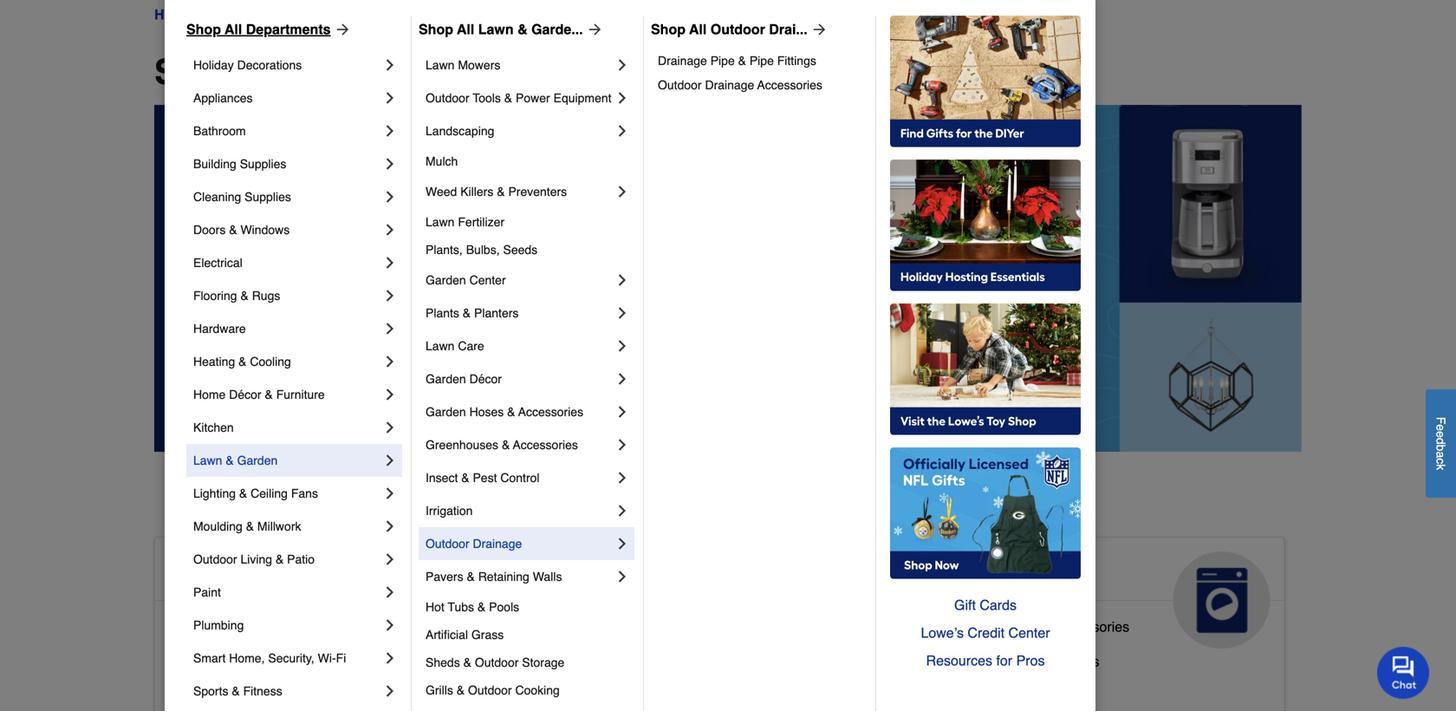Task type: describe. For each thing, give the bounding box(es) containing it.
pavers & retaining walls link
[[426, 560, 614, 593]]

a
[[1435, 451, 1449, 458]]

accessible home link
[[155, 538, 512, 649]]

appliance parts & accessories
[[942, 619, 1130, 635]]

parts
[[1007, 619, 1039, 635]]

chevron right image for garden center
[[614, 271, 631, 289]]

mulch
[[426, 154, 458, 168]]

accessible bedroom link
[[169, 649, 296, 684]]

chevron right image for garden décor
[[614, 370, 631, 388]]

building supplies link
[[193, 147, 382, 180]]

chevron right image for outdoor tools & power equipment
[[614, 89, 631, 107]]

& inside doors & windows link
[[229, 223, 237, 237]]

chevron right image for lawn mowers
[[614, 56, 631, 74]]

cooking
[[515, 683, 560, 697]]

decorations
[[237, 58, 302, 72]]

moulding & millwork link
[[193, 510, 382, 543]]

beverage
[[942, 653, 1001, 669]]

supplies for building supplies
[[240, 157, 287, 171]]

1 e from the top
[[1435, 424, 1449, 431]]

departments for shop
[[246, 21, 331, 37]]

doors
[[193, 223, 226, 237]]

0 horizontal spatial appliances
[[193, 91, 253, 105]]

& inside "lighting & ceiling fans" link
[[239, 486, 247, 500]]

outdoor down drainage pipe & pipe fittings
[[658, 78, 702, 92]]

smart
[[193, 651, 226, 665]]

chevron right image for irrigation
[[614, 502, 631, 519]]

killers
[[461, 185, 494, 199]]

garden décor link
[[426, 362, 614, 395]]

smart home, security, wi-fi link
[[193, 642, 382, 675]]

grills & outdoor cooking
[[426, 683, 560, 697]]

chevron right image for smart home, security, wi-fi
[[382, 649, 399, 667]]

chevron right image for sports & fitness
[[382, 682, 399, 700]]

0 horizontal spatial furniture
[[276, 388, 325, 401]]

tools
[[473, 91, 501, 105]]

garden for garden hoses & accessories
[[426, 405, 466, 419]]

pavers
[[426, 570, 464, 584]]

officially licensed n f l gifts. shop now. image
[[891, 447, 1081, 579]]

supplies for livestock supplies
[[617, 646, 670, 662]]

chevron right image for kitchen
[[382, 419, 399, 436]]

lawn for lawn mowers
[[426, 58, 455, 72]]

accessories up control
[[513, 438, 578, 452]]

holiday hosting essentials. image
[[891, 160, 1081, 291]]

f e e d b a c k
[[1435, 417, 1449, 470]]

animal & pet care image
[[787, 551, 885, 649]]

& inside garden hoses & accessories link
[[507, 405, 516, 419]]

accessible bathroom
[[169, 619, 299, 635]]

& inside pet beds, houses, & furniture link
[[674, 681, 683, 697]]

building supplies
[[193, 157, 287, 171]]

0 vertical spatial drainage
[[658, 54, 707, 68]]

2 pipe from the left
[[750, 54, 774, 68]]

outdoor up drainage pipe & pipe fittings
[[711, 21, 766, 37]]

chevron right image for pavers & retaining walls
[[614, 568, 631, 585]]

2 e from the top
[[1435, 431, 1449, 438]]

paint
[[193, 585, 221, 599]]

& inside plants & planters link
[[463, 306, 471, 320]]

fans
[[291, 486, 318, 500]]

1 vertical spatial bathroom
[[239, 619, 299, 635]]

b
[[1435, 445, 1449, 451]]

chevron right image for holiday decorations
[[382, 56, 399, 74]]

chevron right image for greenhouses & accessories
[[614, 436, 631, 454]]

lawn mowers link
[[426, 49, 614, 82]]

fittings
[[778, 54, 817, 68]]

plants & planters
[[426, 306, 519, 320]]

lawn for lawn care
[[426, 339, 455, 353]]

pros
[[1017, 653, 1045, 669]]

flooring
[[193, 289, 237, 303]]

& inside sheds & outdoor storage link
[[464, 656, 472, 669]]

chevron right image for electrical
[[382, 254, 399, 271]]

security,
[[268, 651, 315, 665]]

plants, bulbs, seeds link
[[426, 236, 631, 264]]

grills
[[426, 683, 453, 697]]

garden for garden décor
[[426, 372, 466, 386]]

chevron right image for building supplies
[[382, 155, 399, 173]]

departments for shop
[[303, 52, 515, 92]]

& inside lawn & garden link
[[226, 454, 234, 467]]

& inside the weed killers & preventers "link"
[[497, 185, 505, 199]]

cleaning supplies
[[193, 190, 291, 204]]

drai...
[[769, 21, 808, 37]]

& inside home décor & furniture link
[[265, 388, 273, 401]]

chevron right image for plumbing
[[382, 617, 399, 634]]

arrow right image
[[331, 21, 352, 38]]

gift cards link
[[891, 591, 1081, 619]]

care inside animal & pet care
[[555, 586, 609, 614]]

lawn for lawn fertilizer
[[426, 215, 455, 229]]

beds,
[[580, 681, 616, 697]]

shop for shop all lawn & garde...
[[419, 21, 454, 37]]

& inside insect & pest control link
[[462, 471, 470, 485]]

outdoor inside "link"
[[426, 537, 470, 551]]

& inside the pavers & retaining walls link
[[467, 570, 475, 584]]

chevron right image for lawn care
[[614, 337, 631, 355]]

pools
[[489, 600, 520, 614]]

shop all lawn & garde... link
[[419, 19, 604, 40]]

accessible for accessible home
[[169, 558, 296, 586]]

weed
[[426, 185, 457, 199]]

accessories up chillers
[[1056, 619, 1130, 635]]

paint link
[[193, 576, 382, 609]]

shop
[[154, 52, 241, 92]]

garden hoses & accessories
[[426, 405, 584, 419]]

mulch link
[[426, 147, 631, 175]]

tubs
[[448, 600, 474, 614]]

chevron right image for lawn & garden
[[382, 452, 399, 469]]

hot tubs & pools
[[426, 600, 520, 614]]

equipment
[[554, 91, 612, 105]]

arrow right image for shop all outdoor drai...
[[808, 21, 829, 38]]

outdoor down sheds & outdoor storage
[[468, 683, 512, 697]]

shop all outdoor drai...
[[651, 21, 808, 37]]

heating & cooling link
[[193, 345, 382, 378]]

outdoor up landscaping
[[426, 91, 470, 105]]

chevron right image for cleaning supplies
[[382, 188, 399, 206]]

& inside flooring & rugs link
[[241, 289, 249, 303]]

lowe's credit center link
[[891, 619, 1081, 647]]

garden for garden center
[[426, 273, 466, 287]]

animal & pet care link
[[542, 538, 898, 649]]

chevron right image for plants & planters
[[614, 304, 631, 322]]

0 horizontal spatial care
[[458, 339, 484, 353]]

drainage for outdoor drainage accessories
[[705, 78, 755, 92]]

living
[[241, 552, 272, 566]]

home,
[[229, 651, 265, 665]]

accessible for accessible entry & home
[[169, 688, 235, 704]]

outdoor drainage link
[[426, 527, 614, 560]]

livestock
[[555, 646, 613, 662]]

fertilizer
[[458, 215, 505, 229]]

flooring & rugs
[[193, 289, 280, 303]]

all for outdoor
[[689, 21, 707, 37]]

accessible entry & home link
[[169, 684, 326, 711]]

shop for shop all departments
[[186, 21, 221, 37]]

& inside greenhouses & accessories link
[[502, 438, 510, 452]]

garden inside lawn & garden link
[[237, 454, 278, 467]]

accessible bedroom
[[169, 653, 296, 669]]

plants,
[[426, 243, 463, 257]]

appliance parts & accessories link
[[942, 615, 1130, 649]]

home décor & furniture
[[193, 388, 325, 401]]

garden décor
[[426, 372, 502, 386]]

resources for pros
[[927, 653, 1045, 669]]

shop all departments
[[154, 52, 515, 92]]

supplies for cleaning supplies
[[245, 190, 291, 204]]

wi-
[[318, 651, 336, 665]]

appliances image
[[1174, 551, 1271, 649]]

lawn care link
[[426, 330, 614, 362]]

f e e d b a c k button
[[1426, 389, 1457, 498]]

electrical link
[[193, 246, 382, 279]]

enjoy savings year-round. no matter what you're shopping for, find what you need at a great price. image
[[154, 105, 1302, 452]]

fi
[[336, 651, 346, 665]]

garden hoses & accessories link
[[426, 395, 614, 428]]

chevron right image for moulding & millwork
[[382, 518, 399, 535]]

sheds & outdoor storage
[[426, 656, 565, 669]]

electrical
[[193, 256, 243, 270]]

1 pipe from the left
[[711, 54, 735, 68]]

heating & cooling
[[193, 355, 291, 369]]

drainage for outdoor drainage
[[473, 537, 522, 551]]

houses,
[[619, 681, 670, 697]]

departments up holiday decorations
[[208, 7, 287, 23]]

outdoor tools & power equipment
[[426, 91, 612, 105]]

pet beds, houses, & furniture
[[555, 681, 743, 697]]



Task type: vqa. For each thing, say whether or not it's contained in the screenshot.
"Outdoor Tools & Equipment"
no



Task type: locate. For each thing, give the bounding box(es) containing it.
c
[[1435, 458, 1449, 464]]

0 horizontal spatial décor
[[229, 388, 262, 401]]

& left patio
[[276, 552, 284, 566]]

outdoor tools & power equipment link
[[426, 82, 614, 114]]

home link
[[154, 4, 193, 25]]

0 vertical spatial supplies
[[240, 157, 287, 171]]

lawn mowers
[[426, 58, 501, 72]]

center up pros
[[1009, 625, 1051, 641]]

furniture down heating & cooling link
[[276, 388, 325, 401]]

0 horizontal spatial arrow right image
[[583, 21, 604, 38]]

plants, bulbs, seeds
[[426, 243, 538, 257]]

1 horizontal spatial pipe
[[750, 54, 774, 68]]

& right tubs
[[478, 600, 486, 614]]

animal
[[555, 558, 636, 586]]

chevron right image for landscaping
[[614, 122, 631, 140]]

seeds
[[503, 243, 538, 257]]

1 vertical spatial care
[[555, 586, 609, 614]]

1 vertical spatial furniture
[[687, 681, 743, 697]]

arrow right image inside shop all outdoor drai... link
[[808, 21, 829, 38]]

& inside the outdoor tools & power equipment link
[[504, 91, 513, 105]]

kitchen link
[[193, 411, 382, 444]]

chevron right image for garden hoses & accessories
[[614, 403, 631, 421]]

pest
[[473, 471, 497, 485]]

& down "garden hoses & accessories"
[[502, 438, 510, 452]]

power
[[516, 91, 550, 105]]

chevron right image for hardware
[[382, 320, 399, 337]]

lawn for lawn & garden
[[193, 454, 222, 467]]

& down cooling
[[265, 388, 273, 401]]

drainage up the pavers & retaining walls at the left of the page
[[473, 537, 522, 551]]

lawn care
[[426, 339, 484, 353]]

1 horizontal spatial furniture
[[687, 681, 743, 697]]

resources for pros link
[[891, 647, 1081, 675]]

arrow right image for shop all lawn & garde...
[[583, 21, 604, 38]]

cleaning
[[193, 190, 241, 204]]

2 horizontal spatial shop
[[651, 21, 686, 37]]

shop for shop all outdoor drai...
[[651, 21, 686, 37]]

2 accessible from the top
[[169, 619, 235, 635]]

lawn left mowers
[[426, 58, 455, 72]]

chevron right image for outdoor drainage
[[614, 535, 631, 552]]

all for departments
[[225, 21, 242, 37]]

0 vertical spatial center
[[470, 273, 506, 287]]

1 vertical spatial supplies
[[245, 190, 291, 204]]

planters
[[474, 306, 519, 320]]

visit the lowe's toy shop. image
[[891, 303, 1081, 435]]

garden center
[[426, 273, 506, 287]]

accessible up smart on the bottom of the page
[[169, 619, 235, 635]]

weed killers & preventers
[[426, 185, 567, 199]]

0 vertical spatial appliances link
[[193, 82, 382, 114]]

irrigation link
[[426, 494, 614, 527]]

& right the tools
[[504, 91, 513, 105]]

& left the millwork
[[246, 519, 254, 533]]

chevron right image for doors & windows
[[382, 221, 399, 238]]

outdoor up grills & outdoor cooking
[[475, 656, 519, 669]]

0 vertical spatial bathroom
[[193, 124, 246, 138]]

hardware link
[[193, 312, 382, 345]]

1 horizontal spatial appliances link
[[928, 538, 1285, 649]]

& right the houses,
[[674, 681, 683, 697]]

f
[[1435, 417, 1449, 424]]

garden inside garden center link
[[426, 273, 466, 287]]

1 horizontal spatial pet
[[667, 558, 705, 586]]

shop inside the shop all lawn & garde... link
[[419, 21, 454, 37]]

plants & planters link
[[426, 297, 614, 330]]

0 vertical spatial appliances
[[193, 91, 253, 105]]

appliance
[[942, 619, 1003, 635]]

furniture right the houses,
[[687, 681, 743, 697]]

& right parts
[[1043, 619, 1052, 635]]

flooring & rugs link
[[193, 279, 382, 312]]

& left garde... at left
[[518, 21, 528, 37]]

& inside animal & pet care
[[643, 558, 661, 586]]

3 shop from the left
[[651, 21, 686, 37]]

gift
[[955, 597, 976, 613]]

3 accessible from the top
[[169, 653, 235, 669]]

& right animal
[[643, 558, 661, 586]]

outdoor inside 'link'
[[193, 552, 237, 566]]

décor down heating & cooling
[[229, 388, 262, 401]]

2 shop from the left
[[419, 21, 454, 37]]

chillers
[[1054, 653, 1100, 669]]

garden inside garden hoses & accessories link
[[426, 405, 466, 419]]

center down bulbs, at the left of page
[[470, 273, 506, 287]]

chevron right image
[[614, 89, 631, 107], [382, 155, 399, 173], [382, 188, 399, 206], [614, 271, 631, 289], [614, 304, 631, 322], [382, 353, 399, 370], [614, 370, 631, 388], [614, 403, 631, 421], [614, 436, 631, 454], [382, 452, 399, 469], [382, 485, 399, 502], [614, 502, 631, 519], [614, 535, 631, 552], [382, 551, 399, 568], [614, 568, 631, 585], [382, 584, 399, 601], [382, 617, 399, 634], [382, 682, 399, 700]]

pet
[[667, 558, 705, 586], [555, 681, 576, 697]]

& inside "accessible entry & home" link
[[275, 688, 285, 704]]

accessible home image
[[401, 551, 498, 649]]

arrow right image up the equipment
[[583, 21, 604, 38]]

décor up 'hoses'
[[470, 372, 502, 386]]

garden up lighting & ceiling fans
[[237, 454, 278, 467]]

supplies up the houses,
[[617, 646, 670, 662]]

greenhouses & accessories
[[426, 438, 578, 452]]

1 shop from the left
[[186, 21, 221, 37]]

chevron right image
[[382, 56, 399, 74], [614, 56, 631, 74], [382, 89, 399, 107], [382, 122, 399, 140], [614, 122, 631, 140], [614, 183, 631, 200], [382, 221, 399, 238], [382, 254, 399, 271], [382, 287, 399, 304], [382, 320, 399, 337], [614, 337, 631, 355], [382, 386, 399, 403], [382, 419, 399, 436], [614, 469, 631, 486], [382, 518, 399, 535], [382, 649, 399, 667]]

0 horizontal spatial shop
[[186, 21, 221, 37]]

chevron right image for home décor & furniture
[[382, 386, 399, 403]]

arrow right image inside the shop all lawn & garde... link
[[583, 21, 604, 38]]

& down accessible bedroom link
[[232, 684, 240, 698]]

1 vertical spatial pet
[[555, 681, 576, 697]]

shop up drainage pipe & pipe fittings
[[651, 21, 686, 37]]

lowe's credit center
[[921, 625, 1051, 641]]

pipe up the outdoor drainage accessories on the top
[[711, 54, 735, 68]]

weed killers & preventers link
[[426, 175, 614, 208]]

1 accessible from the top
[[169, 558, 296, 586]]

2 arrow right image from the left
[[808, 21, 829, 38]]

all up lawn mowers
[[457, 21, 475, 37]]

hot tubs & pools link
[[426, 593, 631, 621]]

& inside drainage pipe & pipe fittings "link"
[[738, 54, 747, 68]]

& left rugs at the top left of page
[[241, 289, 249, 303]]

chevron right image for outdoor living & patio
[[382, 551, 399, 568]]

supplies up windows
[[245, 190, 291, 204]]

accessories up greenhouses & accessories link
[[519, 405, 584, 419]]

insect & pest control
[[426, 471, 540, 485]]

resources
[[927, 653, 993, 669]]

lowe's
[[921, 625, 964, 641]]

& left pros
[[1005, 653, 1014, 669]]

all for lawn
[[457, 21, 475, 37]]

& inside moulding & millwork link
[[246, 519, 254, 533]]

1 horizontal spatial care
[[555, 586, 609, 614]]

care
[[458, 339, 484, 353], [555, 586, 609, 614]]

all down "shop all departments" link
[[250, 52, 294, 92]]

e up b
[[1435, 431, 1449, 438]]

& inside outdoor living & patio 'link'
[[276, 552, 284, 566]]

holiday decorations link
[[193, 49, 382, 82]]

accessible entry & home
[[169, 688, 326, 704]]

1 arrow right image from the left
[[583, 21, 604, 38]]

1 vertical spatial appliances
[[942, 558, 1071, 586]]

all up holiday decorations
[[225, 21, 242, 37]]

0 horizontal spatial appliances link
[[193, 82, 382, 114]]

chevron right image for bathroom
[[382, 122, 399, 140]]

& right 'entry'
[[275, 688, 285, 704]]

& inside "grills & outdoor cooking" link
[[457, 683, 465, 697]]

0 horizontal spatial pet
[[555, 681, 576, 697]]

outdoor down moulding
[[193, 552, 237, 566]]

livestock supplies link
[[555, 642, 670, 677]]

all
[[225, 21, 242, 37], [457, 21, 475, 37], [689, 21, 707, 37], [250, 52, 294, 92]]

accessories
[[758, 78, 823, 92], [519, 405, 584, 419], [513, 438, 578, 452], [1056, 619, 1130, 635]]

2 vertical spatial supplies
[[617, 646, 670, 662]]

0 horizontal spatial center
[[470, 273, 506, 287]]

1 vertical spatial décor
[[229, 388, 262, 401]]

care down walls
[[555, 586, 609, 614]]

0 vertical spatial furniture
[[276, 388, 325, 401]]

drainage down drainage pipe & pipe fittings
[[705, 78, 755, 92]]

sports & fitness
[[193, 684, 282, 698]]

outdoor drainage accessories
[[658, 78, 823, 92]]

departments
[[208, 7, 287, 23], [246, 21, 331, 37], [303, 52, 515, 92]]

arrow right image
[[583, 21, 604, 38], [808, 21, 829, 38]]

garden inside garden décor link
[[426, 372, 466, 386]]

moulding
[[193, 519, 243, 533]]

& left cooling
[[239, 355, 247, 369]]

outdoor down irrigation
[[426, 537, 470, 551]]

insect & pest control link
[[426, 461, 614, 494]]

chevron right image for appliances
[[382, 89, 399, 107]]

windows
[[241, 223, 290, 237]]

bathroom inside 'link'
[[193, 124, 246, 138]]

lawn up mowers
[[478, 21, 514, 37]]

all up drainage pipe & pipe fittings
[[689, 21, 707, 37]]

1 vertical spatial drainage
[[705, 78, 755, 92]]

home décor & furniture link
[[193, 378, 382, 411]]

& right grills
[[457, 683, 465, 697]]

1 horizontal spatial shop
[[419, 21, 454, 37]]

appliances up cards
[[942, 558, 1071, 586]]

& inside the shop all lawn & garde... link
[[518, 21, 528, 37]]

pipe up outdoor drainage accessories link
[[750, 54, 774, 68]]

accessible for accessible bedroom
[[169, 653, 235, 669]]

accessible down moulding
[[169, 558, 296, 586]]

shop up lawn mowers
[[419, 21, 454, 37]]

supplies
[[240, 157, 287, 171], [245, 190, 291, 204], [617, 646, 670, 662]]

retaining
[[478, 570, 530, 584]]

control
[[501, 471, 540, 485]]

1 horizontal spatial arrow right image
[[808, 21, 829, 38]]

e up d
[[1435, 424, 1449, 431]]

0 vertical spatial pet
[[667, 558, 705, 586]]

& right doors at the top left of the page
[[229, 223, 237, 237]]

garden down plants,
[[426, 273, 466, 287]]

& inside heating & cooling link
[[239, 355, 247, 369]]

find gifts for the diyer. image
[[891, 16, 1081, 147]]

2 vertical spatial drainage
[[473, 537, 522, 551]]

& right plants
[[463, 306, 471, 320]]

doors & windows link
[[193, 213, 382, 246]]

chat invite button image
[[1378, 646, 1431, 699]]

departments link
[[208, 4, 287, 25]]

pipe
[[711, 54, 735, 68], [750, 54, 774, 68]]

animal & pet care
[[555, 558, 705, 614]]

& right "pavers"
[[467, 570, 475, 584]]

e
[[1435, 424, 1449, 431], [1435, 431, 1449, 438]]

chevron right image for paint
[[382, 584, 399, 601]]

4 accessible from the top
[[169, 688, 235, 704]]

décor for lawn
[[470, 372, 502, 386]]

accessible up sports
[[169, 653, 235, 669]]

chevron right image for lighting & ceiling fans
[[382, 485, 399, 502]]

shop up holiday
[[186, 21, 221, 37]]

garde...
[[532, 21, 583, 37]]

departments up landscaping
[[303, 52, 515, 92]]

appliances link down decorations
[[193, 82, 382, 114]]

garden down lawn care at the top left
[[426, 372, 466, 386]]

cleaning supplies link
[[193, 180, 382, 213]]

rugs
[[252, 289, 280, 303]]

chevron right image for flooring & rugs
[[382, 287, 399, 304]]

chevron right image for weed killers & preventers
[[614, 183, 631, 200]]

& inside hot tubs & pools link
[[478, 600, 486, 614]]

landscaping
[[426, 124, 495, 138]]

& right 'hoses'
[[507, 405, 516, 419]]

appliances link up chillers
[[928, 538, 1285, 649]]

walls
[[533, 570, 562, 584]]

& inside sports & fitness link
[[232, 684, 240, 698]]

& right the sheds
[[464, 656, 472, 669]]

drainage down shop all outdoor drai...
[[658, 54, 707, 68]]

lawn down plants
[[426, 339, 455, 353]]

bathroom up smart home, security, wi-fi at left bottom
[[239, 619, 299, 635]]

bathroom up building
[[193, 124, 246, 138]]

pet inside animal & pet care
[[667, 558, 705, 586]]

1 vertical spatial center
[[1009, 625, 1051, 641]]

chevron right image for insect & pest control
[[614, 469, 631, 486]]

garden up greenhouses
[[426, 405, 466, 419]]

accessories down fittings
[[758, 78, 823, 92]]

& left ceiling
[[239, 486, 247, 500]]

& inside beverage & wine chillers link
[[1005, 653, 1014, 669]]

1 horizontal spatial appliances
[[942, 558, 1071, 586]]

holiday decorations
[[193, 58, 302, 72]]

supplies up cleaning supplies
[[240, 157, 287, 171]]

care down plants & planters
[[458, 339, 484, 353]]

shop all lawn & garde...
[[419, 21, 583, 37]]

0 horizontal spatial pipe
[[711, 54, 735, 68]]

heating
[[193, 355, 235, 369]]

outdoor living & patio link
[[193, 543, 382, 576]]

1 vertical spatial appliances link
[[928, 538, 1285, 649]]

livestock supplies
[[555, 646, 670, 662]]

& up the outdoor drainage accessories on the top
[[738, 54, 747, 68]]

accessible bathroom link
[[169, 615, 299, 649]]

hardware
[[193, 322, 246, 336]]

& left pest
[[462, 471, 470, 485]]

1 horizontal spatial décor
[[470, 372, 502, 386]]

appliances down holiday
[[193, 91, 253, 105]]

kitchen
[[193, 421, 234, 434]]

lawn
[[478, 21, 514, 37], [426, 58, 455, 72], [426, 215, 455, 229], [426, 339, 455, 353], [193, 454, 222, 467]]

décor for departments
[[229, 388, 262, 401]]

outdoor
[[711, 21, 766, 37], [658, 78, 702, 92], [426, 91, 470, 105], [426, 537, 470, 551], [193, 552, 237, 566], [475, 656, 519, 669], [468, 683, 512, 697]]

accessible
[[169, 558, 296, 586], [169, 619, 235, 635], [169, 653, 235, 669], [169, 688, 235, 704]]

& up lighting
[[226, 454, 234, 467]]

pet beds, houses, & furniture link
[[555, 677, 743, 711]]

0 vertical spatial care
[[458, 339, 484, 353]]

accessible down smart on the bottom of the page
[[169, 688, 235, 704]]

lawn down kitchen
[[193, 454, 222, 467]]

1 horizontal spatial center
[[1009, 625, 1051, 641]]

plants
[[426, 306, 460, 320]]

accessible for accessible bathroom
[[169, 619, 235, 635]]

lawn inside "link"
[[426, 58, 455, 72]]

& right killers
[[497, 185, 505, 199]]

arrow right image up fittings
[[808, 21, 829, 38]]

appliances link
[[193, 82, 382, 114], [928, 538, 1285, 649]]

0 vertical spatial décor
[[470, 372, 502, 386]]

bedroom
[[239, 653, 296, 669]]

chevron right image for heating & cooling
[[382, 353, 399, 370]]

shop inside shop all outdoor drai... link
[[651, 21, 686, 37]]

shop inside "shop all departments" link
[[186, 21, 221, 37]]

departments up holiday decorations link on the top left of the page
[[246, 21, 331, 37]]

hot
[[426, 600, 445, 614]]

outdoor drainage accessories link
[[658, 73, 864, 97]]

& inside appliance parts & accessories link
[[1043, 619, 1052, 635]]

artificial grass
[[426, 628, 504, 642]]

center
[[470, 273, 506, 287], [1009, 625, 1051, 641]]

lawn up plants,
[[426, 215, 455, 229]]



